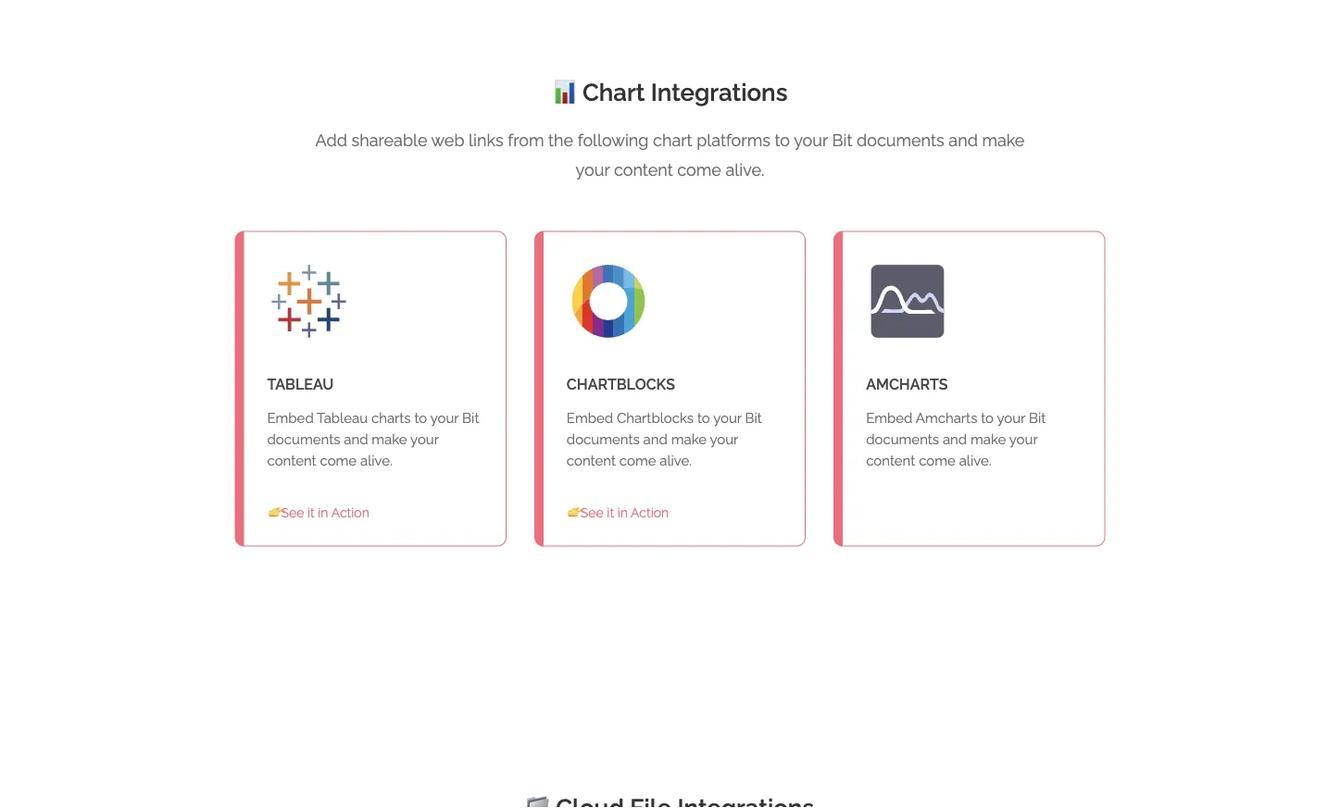 Task type: locate. For each thing, give the bounding box(es) containing it.
1 it from the left
[[308, 506, 315, 521]]

📊 chart integrations
[[553, 78, 788, 106]]

your
[[794, 131, 828, 150], [576, 160, 610, 180], [431, 410, 459, 427], [714, 410, 742, 427], [997, 410, 1026, 427], [411, 432, 439, 448], [710, 432, 739, 448], [1010, 432, 1038, 448]]

make
[[983, 131, 1025, 150], [372, 432, 407, 448], [671, 432, 707, 448], [971, 432, 1007, 448]]

bit
[[833, 131, 853, 150], [462, 410, 479, 427], [746, 410, 763, 427], [1029, 410, 1046, 427]]

come down amcharts
[[919, 453, 956, 469]]

platforms
[[697, 131, 771, 150]]

👉see it in action for tableau
[[268, 506, 370, 521]]

alive. down chartblocks
[[660, 453, 692, 469]]

1 👉see from the left
[[268, 506, 304, 521]]

documents inside embed chartblocks to your bit documents and make your content come alive.
[[567, 432, 640, 448]]

and inside embed tableau charts to your bit documents and make your content come alive.
[[344, 432, 368, 448]]

📊
[[553, 78, 577, 106]]

0 horizontal spatial in
[[318, 506, 329, 521]]

charts
[[371, 410, 411, 427]]

2 in from the left
[[618, 506, 628, 521]]

and
[[949, 131, 978, 150], [344, 432, 368, 448], [644, 432, 668, 448], [943, 432, 968, 448]]

embed down the 'tableau'
[[267, 410, 314, 427]]

tableau
[[267, 376, 334, 393]]

to right platforms
[[775, 131, 790, 150]]

add shareable web links from the following chart platforms to your bit documents and make your content come alive.
[[316, 131, 1025, 180]]

embed inside embed chartblocks to your bit documents and make your content come alive.
[[567, 410, 613, 427]]

tableau
[[317, 410, 368, 427]]

make inside the embed amcharts to your bit documents and make your content come alive.
[[971, 432, 1007, 448]]

1 horizontal spatial it
[[607, 506, 614, 521]]

content inside embed chartblocks to your bit documents and make your content come alive.
[[567, 453, 616, 469]]

action
[[331, 506, 370, 521], [631, 506, 669, 521]]

👉see it in action link down embed chartblocks to your bit documents and make your content come alive. in the bottom of the page
[[558, 500, 679, 528]]

2 horizontal spatial embed
[[867, 410, 913, 427]]

1 horizontal spatial 👉see
[[568, 506, 604, 521]]

to
[[775, 131, 790, 150], [415, 410, 427, 427], [698, 410, 710, 427], [981, 410, 994, 427]]

to inside the embed amcharts to your bit documents and make your content come alive.
[[981, 410, 994, 427]]

embed for amcharts
[[867, 410, 913, 427]]

👉see it in action
[[268, 506, 370, 521], [568, 506, 669, 521]]

0 horizontal spatial 👉see
[[268, 506, 304, 521]]

content down the 'tableau'
[[267, 453, 317, 469]]

1 horizontal spatial action
[[631, 506, 669, 521]]

1 action from the left
[[331, 506, 370, 521]]

web
[[431, 131, 465, 150]]

content down chart
[[614, 160, 673, 180]]

2 👉see from the left
[[568, 506, 604, 521]]

come inside the embed amcharts to your bit documents and make your content come alive.
[[919, 453, 956, 469]]

documents inside embed tableau charts to your bit documents and make your content come alive.
[[267, 432, 340, 448]]

0 horizontal spatial it
[[308, 506, 315, 521]]

1 👉see it in action link from the left
[[258, 500, 380, 528]]

to inside 'add shareable web links from the following chart platforms to your bit documents and make your content come alive.'
[[775, 131, 790, 150]]

embed down amcharts
[[867, 410, 913, 427]]

chart
[[653, 131, 693, 150]]

1 👉see it in action from the left
[[268, 506, 370, 521]]

1 in from the left
[[318, 506, 329, 521]]

bit.ai and amcharts integrations image
[[867, 260, 959, 371]]

1 embed from the left
[[267, 410, 314, 427]]

shareable
[[352, 131, 428, 150]]

embed down chartblocks
[[567, 410, 613, 427]]

it
[[308, 506, 315, 521], [607, 506, 614, 521]]

in down embed chartblocks to your bit documents and make your content come alive. in the bottom of the page
[[618, 506, 628, 521]]

chartblocks
[[567, 376, 675, 393]]

1 horizontal spatial 👉see it in action link
[[558, 500, 679, 528]]

alive. down platforms
[[726, 160, 765, 180]]

action down embed chartblocks to your bit documents and make your content come alive. in the bottom of the page
[[631, 506, 669, 521]]

make inside embed chartblocks to your bit documents and make your content come alive.
[[671, 432, 707, 448]]

0 horizontal spatial action
[[331, 506, 370, 521]]

3 embed from the left
[[867, 410, 913, 427]]

2 embed from the left
[[567, 410, 613, 427]]

👉see
[[268, 506, 304, 521], [568, 506, 604, 521]]

alive. down charts
[[360, 453, 393, 469]]

alive.
[[726, 160, 765, 180], [360, 453, 393, 469], [660, 453, 692, 469], [960, 453, 992, 469]]

alive. down amcharts
[[960, 453, 992, 469]]

1 horizontal spatial in
[[618, 506, 628, 521]]

in for chartblocks
[[618, 506, 628, 521]]

embed inside embed tableau charts to your bit documents and make your content come alive.
[[267, 410, 314, 427]]

bit.ai and tableau integration image
[[267, 260, 360, 343]]

to right amcharts
[[981, 410, 994, 427]]

from
[[508, 131, 544, 150]]

embed
[[267, 410, 314, 427], [567, 410, 613, 427], [867, 410, 913, 427]]

come
[[678, 160, 722, 180], [320, 453, 357, 469], [620, 453, 657, 469], [919, 453, 956, 469]]

bit inside embed chartblocks to your bit documents and make your content come alive.
[[746, 410, 763, 427]]

👉see it in action link
[[258, 500, 380, 528], [558, 500, 679, 528]]

come inside embed chartblocks to your bit documents and make your content come alive.
[[620, 453, 657, 469]]

0 horizontal spatial 👉see it in action link
[[258, 500, 380, 528]]

1 horizontal spatial embed
[[567, 410, 613, 427]]

documents
[[857, 131, 945, 150], [267, 432, 340, 448], [567, 432, 640, 448], [867, 432, 940, 448]]

👉see it in action down embed chartblocks to your bit documents and make your content come alive. in the bottom of the page
[[568, 506, 669, 521]]

in
[[318, 506, 329, 521], [618, 506, 628, 521]]

chartblocks
[[617, 410, 694, 427]]

2 👉see it in action from the left
[[568, 506, 669, 521]]

come down tableau
[[320, 453, 357, 469]]

come down chart
[[678, 160, 722, 180]]

chart
[[583, 78, 645, 106]]

amcharts
[[867, 376, 949, 393]]

embed inside the embed amcharts to your bit documents and make your content come alive.
[[867, 410, 913, 427]]

alive. inside embed chartblocks to your bit documents and make your content come alive.
[[660, 453, 692, 469]]

bit inside 'add shareable web links from the following chart platforms to your bit documents and make your content come alive.'
[[833, 131, 853, 150]]

0 horizontal spatial 👉see it in action
[[268, 506, 370, 521]]

0 horizontal spatial embed
[[267, 410, 314, 427]]

come down chartblocks
[[620, 453, 657, 469]]

👉see it in action link down embed tableau charts to your bit documents and make your content come alive.
[[258, 500, 380, 528]]

1 horizontal spatial 👉see it in action
[[568, 506, 669, 521]]

2 action from the left
[[631, 506, 669, 521]]

integrations
[[651, 78, 788, 106]]

2 👉see it in action link from the left
[[558, 500, 679, 528]]

action for chartblocks
[[631, 506, 669, 521]]

content
[[614, 160, 673, 180], [267, 453, 317, 469], [567, 453, 616, 469], [867, 453, 916, 469]]

2 it from the left
[[607, 506, 614, 521]]

in down embed tableau charts to your bit documents and make your content come alive.
[[318, 506, 329, 521]]

content down amcharts
[[867, 453, 916, 469]]

to right charts
[[415, 410, 427, 427]]

to right chartblocks
[[698, 410, 710, 427]]

and inside the embed amcharts to your bit documents and make your content come alive.
[[943, 432, 968, 448]]

👉see it in action down embed tableau charts to your bit documents and make your content come alive.
[[268, 506, 370, 521]]

action down embed tableau charts to your bit documents and make your content come alive.
[[331, 506, 370, 521]]

content down chartblocks
[[567, 453, 616, 469]]

👉see it in action link for chartblocks
[[558, 500, 679, 528]]



Task type: vqa. For each thing, say whether or not it's contained in the screenshot.
first it from the right
yes



Task type: describe. For each thing, give the bounding box(es) containing it.
embed tableau charts to your bit documents and make your content come alive.
[[267, 410, 479, 469]]

make inside 'add shareable web links from the following chart platforms to your bit documents and make your content come alive.'
[[983, 131, 1025, 150]]

the
[[549, 131, 574, 150]]

documents inside the embed amcharts to your bit documents and make your content come alive.
[[867, 432, 940, 448]]

to inside embed tableau charts to your bit documents and make your content come alive.
[[415, 410, 427, 427]]

alive. inside 'add shareable web links from the following chart platforms to your bit documents and make your content come alive.'
[[726, 160, 765, 180]]

bit inside embed tableau charts to your bit documents and make your content come alive.
[[462, 410, 479, 427]]

come inside 'add shareable web links from the following chart platforms to your bit documents and make your content come alive.'
[[678, 160, 722, 180]]

add
[[316, 131, 347, 150]]

embed chartblocks to your bit documents and make your content come alive.
[[567, 410, 763, 469]]

alive. inside the embed amcharts to your bit documents and make your content come alive.
[[960, 453, 992, 469]]

bit inside the embed amcharts to your bit documents and make your content come alive.
[[1029, 410, 1046, 427]]

links
[[469, 131, 504, 150]]

embed for chartblocks
[[567, 410, 613, 427]]

content inside the embed amcharts to your bit documents and make your content come alive.
[[867, 453, 916, 469]]

following
[[578, 131, 649, 150]]

content inside embed tableau charts to your bit documents and make your content come alive.
[[267, 453, 317, 469]]

bit.ai and chartblocks integration image
[[567, 260, 660, 371]]

👉see it in action link for tableau
[[258, 500, 380, 528]]

to inside embed chartblocks to your bit documents and make your content come alive.
[[698, 410, 710, 427]]

action for tableau
[[331, 506, 370, 521]]

👉see for tableau
[[268, 506, 304, 521]]

and inside embed chartblocks to your bit documents and make your content come alive.
[[644, 432, 668, 448]]

👉see it in action for chartblocks
[[568, 506, 669, 521]]

it for tableau
[[308, 506, 315, 521]]

in for tableau
[[318, 506, 329, 521]]

👉see for chartblocks
[[568, 506, 604, 521]]

make inside embed tableau charts to your bit documents and make your content come alive.
[[372, 432, 407, 448]]

content inside 'add shareable web links from the following chart platforms to your bit documents and make your content come alive.'
[[614, 160, 673, 180]]

it for chartblocks
[[607, 506, 614, 521]]

documents inside 'add shareable web links from the following chart platforms to your bit documents and make your content come alive.'
[[857, 131, 945, 150]]

alive. inside embed tableau charts to your bit documents and make your content come alive.
[[360, 453, 393, 469]]

amcharts
[[916, 410, 978, 427]]

embed amcharts to your bit documents and make your content come alive.
[[867, 410, 1046, 469]]

and inside 'add shareable web links from the following chart platforms to your bit documents and make your content come alive.'
[[949, 131, 978, 150]]

come inside embed tableau charts to your bit documents and make your content come alive.
[[320, 453, 357, 469]]

embed for tableau
[[267, 410, 314, 427]]



